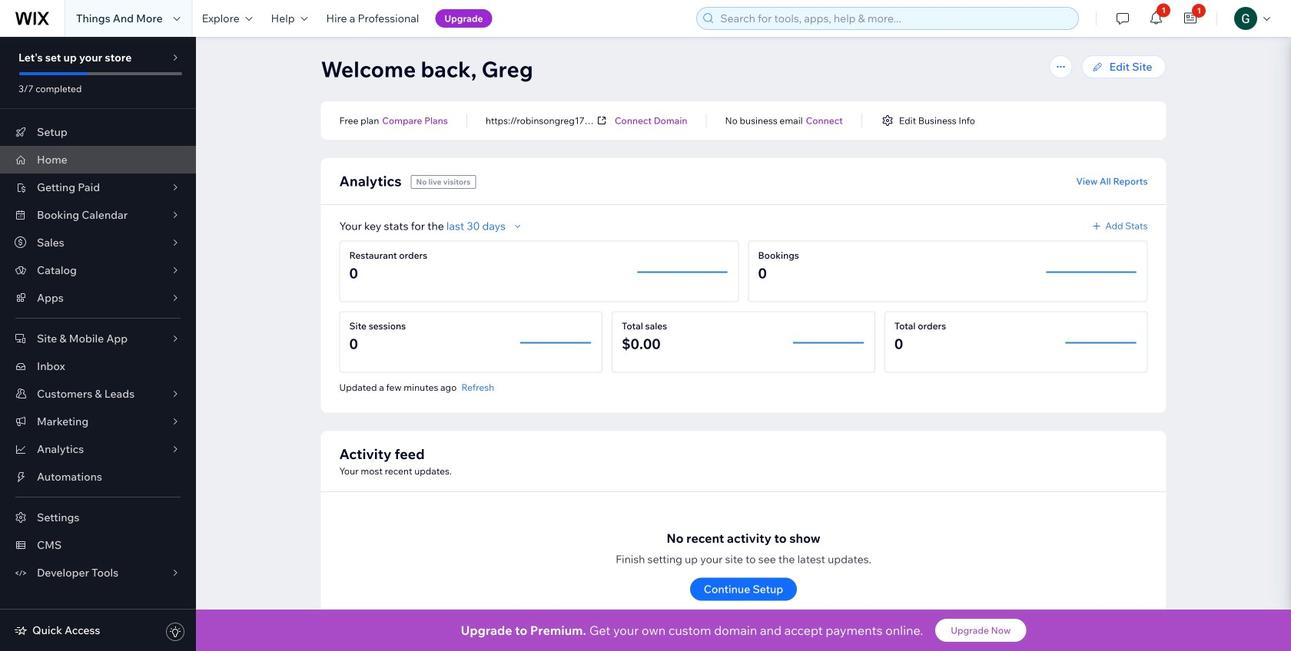Task type: describe. For each thing, give the bounding box(es) containing it.
sidebar element
[[0, 37, 196, 652]]

Search for tools, apps, help & more... field
[[716, 8, 1074, 29]]



Task type: vqa. For each thing, say whether or not it's contained in the screenshot.
Search for tools, apps, help & more... field
yes



